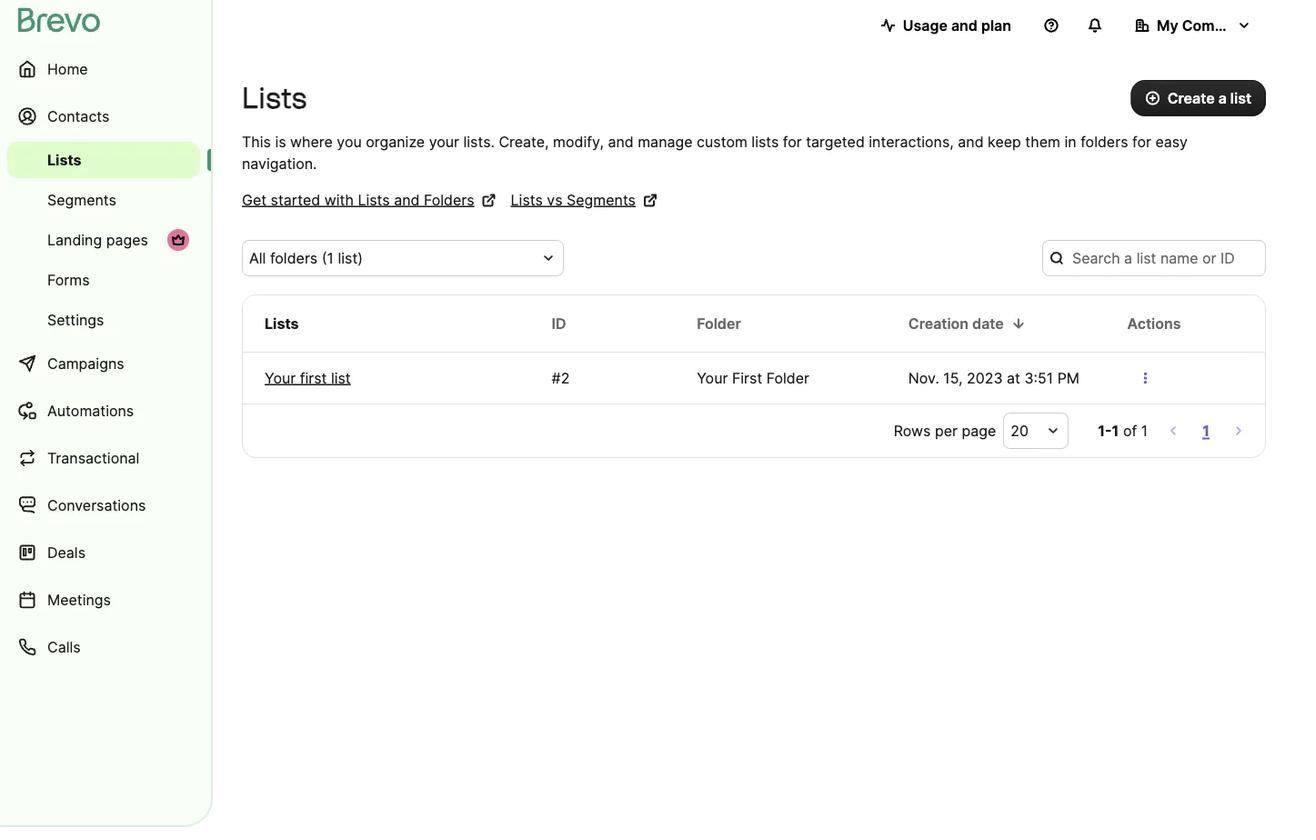 Task type: locate. For each thing, give the bounding box(es) containing it.
1 segments from the left
[[47, 191, 116, 209]]

home
[[47, 60, 88, 78]]

per
[[935, 422, 958, 440]]

deals link
[[7, 531, 200, 575]]

folder up the first
[[697, 315, 741, 333]]

0 horizontal spatial your
[[265, 369, 296, 387]]

landing pages link
[[7, 222, 200, 258]]

for left easy
[[1133, 133, 1152, 151]]

segments right vs
[[567, 191, 636, 209]]

3:51
[[1025, 369, 1054, 387]]

1 your from the left
[[265, 369, 296, 387]]

0 horizontal spatial folders
[[270, 249, 318, 267]]

lists up is
[[242, 81, 307, 116]]

2 horizontal spatial 1
[[1203, 422, 1210, 440]]

custom
[[697, 133, 748, 151]]

calls link
[[7, 626, 200, 670]]

them
[[1026, 133, 1061, 151]]

lists vs segments link
[[511, 189, 658, 211]]

list
[[1231, 89, 1252, 107], [331, 369, 351, 387]]

1 horizontal spatial 1
[[1142, 422, 1148, 440]]

for
[[783, 133, 802, 151], [1133, 133, 1152, 151]]

1 vertical spatial folders
[[270, 249, 318, 267]]

this
[[242, 133, 271, 151]]

1 horizontal spatial your
[[697, 369, 728, 387]]

0 vertical spatial list
[[1231, 89, 1252, 107]]

forms link
[[7, 262, 200, 298]]

list inside create a list button
[[1231, 89, 1252, 107]]

folders right in
[[1081, 133, 1129, 151]]

0 horizontal spatial folder
[[697, 315, 741, 333]]

none field inside all folders (1 list) popup button
[[249, 247, 535, 269]]

you
[[337, 133, 362, 151]]

2023
[[967, 369, 1003, 387]]

for right lists
[[783, 133, 802, 151]]

rows per page
[[894, 422, 997, 440]]

list for your first list
[[331, 369, 351, 387]]

#
[[552, 369, 561, 387]]

0 horizontal spatial segments
[[47, 191, 116, 209]]

page
[[962, 422, 997, 440]]

usage and plan
[[903, 16, 1012, 34]]

1 horizontal spatial segments
[[567, 191, 636, 209]]

1-1 of 1
[[1098, 422, 1148, 440]]

with
[[325, 191, 354, 209]]

your left the first
[[697, 369, 728, 387]]

folders
[[1081, 133, 1129, 151], [270, 249, 318, 267]]

organize
[[366, 133, 425, 151]]

and left "plan"
[[952, 16, 978, 34]]

0 horizontal spatial for
[[783, 133, 802, 151]]

20
[[1011, 422, 1029, 440]]

list inside your first list link
[[331, 369, 351, 387]]

of
[[1124, 422, 1138, 440]]

automations
[[47, 402, 134, 420]]

pages
[[106, 231, 148, 249]]

0 vertical spatial folders
[[1081, 133, 1129, 151]]

0 horizontal spatial 1
[[1112, 422, 1120, 440]]

segments link
[[7, 182, 200, 218]]

manage
[[638, 133, 693, 151]]

1 vertical spatial folder
[[767, 369, 810, 387]]

all
[[249, 249, 266, 267]]

plan
[[982, 16, 1012, 34]]

segments
[[47, 191, 116, 209], [567, 191, 636, 209]]

creation date
[[909, 315, 1004, 333]]

in
[[1065, 133, 1077, 151]]

1
[[1112, 422, 1120, 440], [1142, 422, 1148, 440], [1203, 422, 1210, 440]]

1 horizontal spatial folders
[[1081, 133, 1129, 151]]

create a list
[[1168, 89, 1252, 107]]

None field
[[249, 247, 535, 269]]

left___rvooi image
[[171, 233, 186, 247]]

folder right the first
[[767, 369, 810, 387]]

started
[[271, 191, 320, 209]]

and right the modify,
[[608, 133, 634, 151]]

segments up landing on the top left
[[47, 191, 116, 209]]

conversations link
[[7, 484, 200, 528]]

my company
[[1157, 16, 1250, 34]]

your
[[265, 369, 296, 387], [697, 369, 728, 387]]

create a list button
[[1132, 80, 1267, 116]]

your left first
[[265, 369, 296, 387]]

1 vertical spatial list
[[331, 369, 351, 387]]

and left folders
[[394, 191, 420, 209]]

folders inside popup button
[[270, 249, 318, 267]]

contacts link
[[7, 95, 200, 138]]

create,
[[499, 133, 549, 151]]

first
[[732, 369, 763, 387]]

list right the a
[[1231, 89, 1252, 107]]

list right first
[[331, 369, 351, 387]]

your first list
[[265, 369, 351, 387]]

# 2
[[552, 369, 570, 387]]

landing
[[47, 231, 102, 249]]

3 1 from the left
[[1203, 422, 1210, 440]]

lists
[[242, 81, 307, 116], [47, 151, 81, 169], [358, 191, 390, 209], [511, 191, 543, 209], [265, 315, 299, 333]]

1 horizontal spatial list
[[1231, 89, 1252, 107]]

transactional link
[[7, 437, 200, 480]]

your first folder
[[697, 369, 810, 387]]

0 horizontal spatial list
[[331, 369, 351, 387]]

meetings
[[47, 591, 111, 609]]

automations link
[[7, 389, 200, 433]]

1 horizontal spatial for
[[1133, 133, 1152, 151]]

landing pages
[[47, 231, 148, 249]]

campaigns link
[[7, 342, 200, 386]]

get started with lists and folders link
[[242, 189, 496, 211]]

and inside button
[[952, 16, 978, 34]]

1 inside 'button'
[[1203, 422, 1210, 440]]

1-
[[1098, 422, 1112, 440]]

folders left (1
[[270, 249, 318, 267]]

2 your from the left
[[697, 369, 728, 387]]



Task type: vqa. For each thing, say whether or not it's contained in the screenshot.
0 on the left top of the page
no



Task type: describe. For each thing, give the bounding box(es) containing it.
get
[[242, 191, 267, 209]]

settings
[[47, 311, 104, 329]]

lists down 'contacts'
[[47, 151, 81, 169]]

2 for from the left
[[1133, 133, 1152, 151]]

0 vertical spatial folder
[[697, 315, 741, 333]]

lists.
[[464, 133, 495, 151]]

usage and plan button
[[867, 7, 1026, 44]]

targeted
[[806, 133, 865, 151]]

Search a list name or ID search field
[[1043, 240, 1267, 277]]

campaigns
[[47, 355, 124, 373]]

is
[[275, 133, 286, 151]]

creation
[[909, 315, 969, 333]]

company
[[1183, 16, 1250, 34]]

nov.
[[909, 369, 940, 387]]

lists left vs
[[511, 191, 543, 209]]

(1
[[322, 249, 334, 267]]

15,
[[944, 369, 963, 387]]

lists link
[[7, 142, 200, 178]]

date
[[973, 315, 1004, 333]]

1 1 from the left
[[1112, 422, 1120, 440]]

a
[[1219, 89, 1227, 107]]

2
[[561, 369, 570, 387]]

and left keep
[[958, 133, 984, 151]]

your first list link
[[265, 368, 508, 389]]

get started with lists and folders
[[242, 191, 475, 209]]

all folders (1 list) button
[[242, 240, 564, 277]]

this is where you organize your lists. create, modify, and manage custom lists for targeted interactions, and keep them in folders for easy navigation.
[[242, 133, 1188, 172]]

your
[[429, 133, 460, 151]]

conversations
[[47, 497, 146, 515]]

1 button
[[1199, 419, 1214, 444]]

1 for from the left
[[783, 133, 802, 151]]

deals
[[47, 544, 86, 562]]

all folders (1 list)
[[249, 249, 363, 267]]

home link
[[7, 47, 200, 91]]

folders
[[424, 191, 475, 209]]

lists right with
[[358, 191, 390, 209]]

settings link
[[7, 302, 200, 338]]

my company button
[[1121, 7, 1267, 44]]

lists up your first list
[[265, 315, 299, 333]]

id
[[552, 315, 566, 333]]

interactions,
[[869, 133, 954, 151]]

vs
[[547, 191, 563, 209]]

1 horizontal spatial folder
[[767, 369, 810, 387]]

folders inside this is where you organize your lists. create, modify, and manage custom lists for targeted interactions, and keep them in folders for easy navigation.
[[1081, 133, 1129, 151]]

transactional
[[47, 449, 140, 467]]

easy
[[1156, 133, 1188, 151]]

forms
[[47, 271, 90, 289]]

20 button
[[1004, 413, 1069, 449]]

list)
[[338, 249, 363, 267]]

navigation.
[[242, 155, 317, 172]]

meetings link
[[7, 579, 200, 622]]

create
[[1168, 89, 1215, 107]]

your for your first list
[[265, 369, 296, 387]]

contacts
[[47, 107, 109, 125]]

usage
[[903, 16, 948, 34]]

nov. 15, 2023 at 3:51 pm
[[909, 369, 1080, 387]]

calls
[[47, 639, 81, 656]]

2 segments from the left
[[567, 191, 636, 209]]

at
[[1007, 369, 1021, 387]]

list for create a list
[[1231, 89, 1252, 107]]

actions
[[1128, 315, 1181, 333]]

lists
[[752, 133, 779, 151]]

your for your first folder
[[697, 369, 728, 387]]

2 1 from the left
[[1142, 422, 1148, 440]]

lists vs segments
[[511, 191, 636, 209]]

modify,
[[553, 133, 604, 151]]

pm
[[1058, 369, 1080, 387]]

keep
[[988, 133, 1022, 151]]

my
[[1157, 16, 1179, 34]]

where
[[290, 133, 333, 151]]

first
[[300, 369, 327, 387]]

rows
[[894, 422, 931, 440]]



